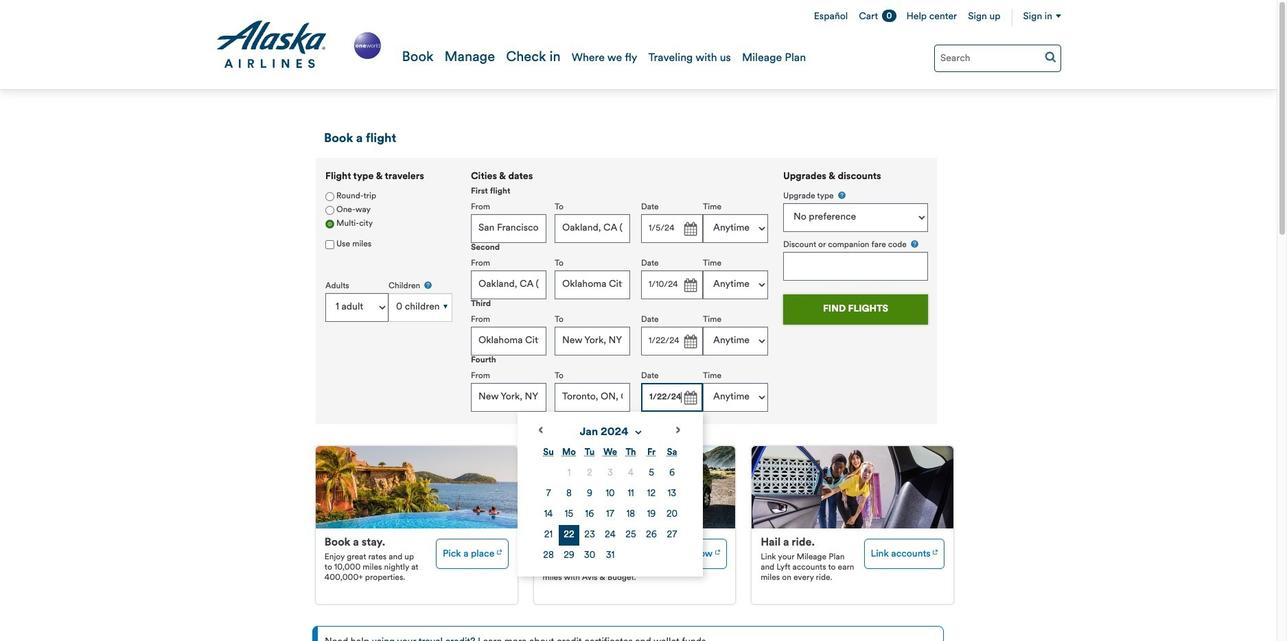 Task type: locate. For each thing, give the bounding box(es) containing it.
alaska airlines logo image
[[216, 21, 328, 69]]

1   radio from the top
[[325, 206, 334, 215]]

1 open datepicker image from the top
[[681, 332, 700, 351]]

oneworld logo image
[[352, 30, 384, 62]]

0 horizontal spatial group
[[316, 158, 461, 340]]

open datepicker image
[[681, 332, 700, 351], [681, 389, 700, 408]]

2 row from the top
[[538, 484, 683, 505]]

5 row from the top
[[538, 546, 683, 566]]

photo of a hotel with a swimming pool and palm trees image
[[316, 446, 518, 529]]

header nav bar navigation
[[0, 0, 1277, 90]]

open datepicker image
[[681, 220, 700, 239], [681, 276, 700, 295]]

None text field
[[784, 252, 928, 281], [471, 270, 547, 299], [555, 270, 630, 299], [471, 327, 547, 356], [555, 327, 630, 356], [641, 327, 703, 356], [471, 383, 547, 412], [784, 252, 928, 281], [471, 270, 547, 299], [555, 270, 630, 299], [471, 327, 547, 356], [555, 327, 630, 356], [641, 327, 703, 356], [471, 383, 547, 412]]

1 vertical spatial open datepicker image
[[681, 389, 700, 408]]

0 vertical spatial   radio
[[325, 206, 334, 215]]

group
[[316, 158, 461, 340], [471, 172, 768, 577], [784, 190, 928, 281]]

1 vertical spatial   radio
[[325, 219, 334, 228]]

Search text field
[[935, 45, 1062, 72]]

0 vertical spatial open datepicker image
[[681, 332, 700, 351]]

  checkbox
[[325, 240, 334, 249]]

None text field
[[471, 214, 547, 243], [555, 214, 630, 243], [641, 214, 703, 243], [641, 270, 703, 299], [555, 383, 630, 412], [641, 383, 703, 412], [471, 214, 547, 243], [555, 214, 630, 243], [641, 214, 703, 243], [641, 270, 703, 299], [555, 383, 630, 412], [641, 383, 703, 412]]

3 row from the top
[[538, 505, 683, 525]]

  radio
[[325, 206, 334, 215], [325, 219, 334, 228]]

None submit
[[784, 294, 928, 325]]

cell
[[559, 463, 580, 484], [580, 463, 600, 484], [600, 463, 621, 484], [621, 463, 641, 484], [641, 463, 662, 484], [662, 463, 683, 484], [538, 484, 559, 505], [559, 484, 580, 505], [580, 484, 600, 505], [600, 484, 621, 505], [621, 484, 641, 505], [641, 484, 662, 505], [662, 484, 683, 505], [538, 505, 559, 525], [559, 505, 580, 525], [580, 505, 600, 525], [600, 505, 621, 525], [621, 505, 641, 525], [641, 505, 662, 525], [662, 505, 683, 525], [538, 525, 559, 546], [559, 525, 580, 546], [580, 525, 600, 546], [600, 525, 621, 546], [621, 525, 641, 546], [641, 525, 662, 546], [662, 525, 683, 546], [538, 546, 559, 566], [559, 546, 580, 566], [580, 546, 600, 566], [600, 546, 621, 566]]

0 vertical spatial open datepicker image
[[681, 220, 700, 239]]

photo of an suv driving towards a mountain image
[[534, 446, 736, 529]]

2 open datepicker image from the top
[[681, 389, 700, 408]]

row
[[538, 463, 683, 484], [538, 484, 683, 505], [538, 505, 683, 525], [538, 525, 683, 546], [538, 546, 683, 566]]

2 horizontal spatial group
[[784, 190, 928, 281]]

option group
[[325, 190, 453, 231]]

1 vertical spatial open datepicker image
[[681, 276, 700, 295]]

grid
[[538, 443, 683, 566]]

some kids opening a door image
[[752, 446, 954, 529]]

1 horizontal spatial group
[[471, 172, 768, 577]]



Task type: vqa. For each thing, say whether or not it's contained in the screenshot.
Search button image
yes



Task type: describe. For each thing, give the bounding box(es) containing it.
1 row from the top
[[538, 463, 683, 484]]

4 row from the top
[[538, 525, 683, 546]]

2 open datepicker image from the top
[[681, 276, 700, 295]]

search button image
[[1045, 51, 1057, 62]]

book rides image
[[933, 545, 938, 557]]

rent now image
[[715, 545, 720, 557]]

1 open datepicker image from the top
[[681, 220, 700, 239]]

book a stay image
[[497, 545, 502, 557]]

2   radio from the top
[[325, 219, 334, 228]]

  radio
[[325, 192, 334, 201]]



